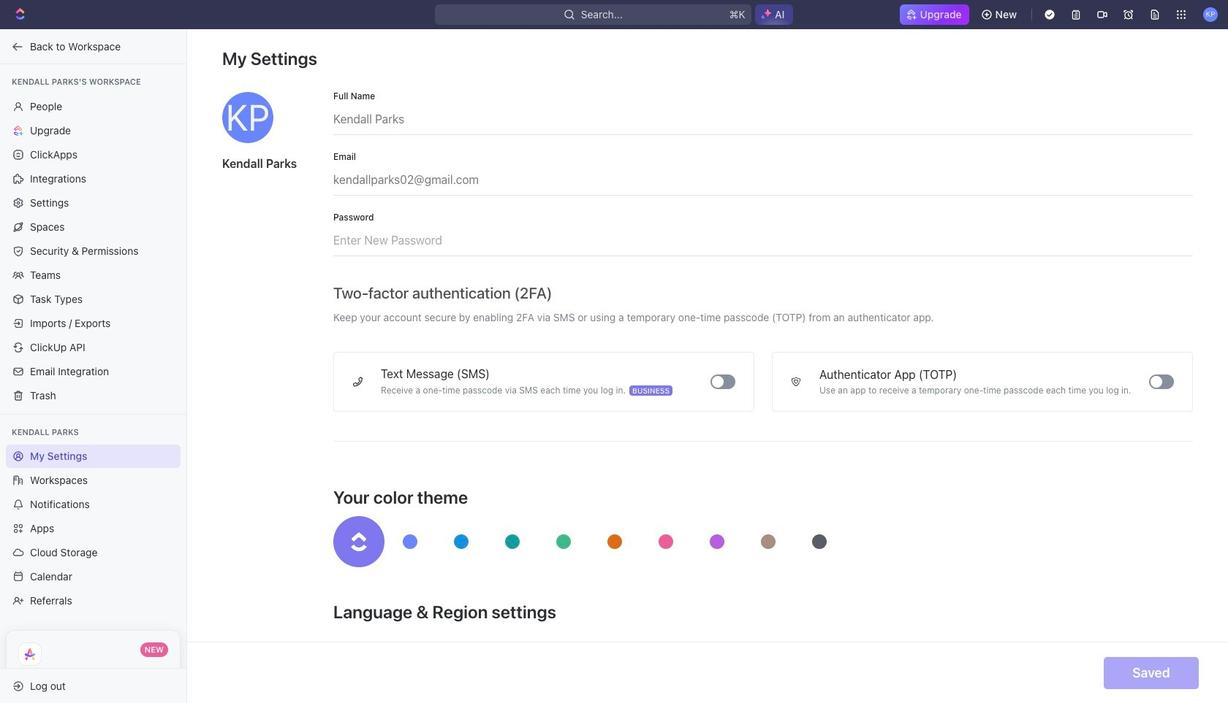 Task type: vqa. For each thing, say whether or not it's contained in the screenshot.
Available on Business Plans or higher Element
yes



Task type: locate. For each thing, give the bounding box(es) containing it.
Enter Email text field
[[333, 162, 1193, 195]]

available on business plans or higher element
[[629, 386, 673, 396]]

Enter New Password field
[[333, 222, 1193, 256]]

Enter Username text field
[[333, 101, 1193, 135]]



